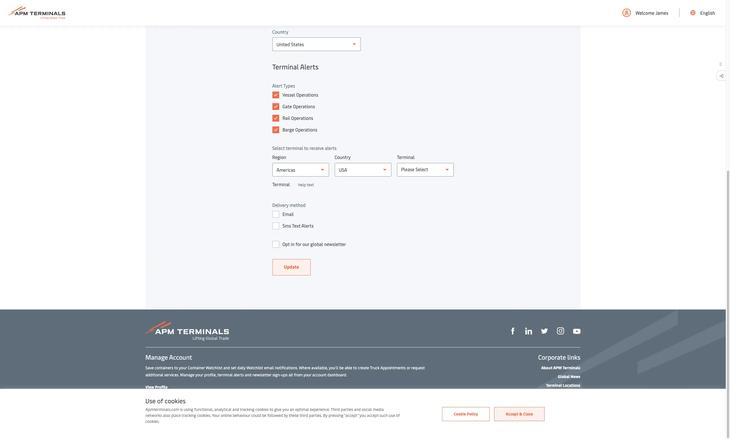 Task type: locate. For each thing, give the bounding box(es) containing it.
from
[[294, 372, 303, 378]]

0 horizontal spatial alerts
[[234, 372, 244, 378]]

0 vertical spatial alerts
[[325, 145, 337, 151]]

available,
[[312, 365, 328, 370]]

facebook image
[[510, 328, 517, 334]]

operations for barge operations
[[296, 126, 318, 133]]

terminals down third
[[293, 419, 311, 424]]

operations
[[297, 92, 319, 98], [293, 103, 315, 109], [291, 115, 313, 121], [296, 126, 318, 133]]

0 horizontal spatial select
[[273, 145, 285, 151]]

1 vertical spatial apm
[[283, 419, 292, 424]]

0 vertical spatial you
[[283, 407, 289, 412]]

by
[[284, 413, 288, 418]]

Email checkbox
[[273, 211, 279, 218]]

social
[[362, 407, 372, 412]]

0 horizontal spatial manage
[[146, 353, 168, 361]]

0 vertical spatial apm
[[554, 365, 562, 370]]

help
[[298, 182, 306, 187]]

be
[[340, 365, 344, 370], [262, 413, 267, 418]]

terminals up global news
[[563, 365, 581, 370]]

types
[[284, 82, 295, 89]]

by
[[323, 413, 328, 418]]

cookies. down functional,
[[197, 413, 211, 418]]

operations up the gate operations
[[297, 92, 319, 98]]

alerts inside save containers to your container watchlist and set daily watchlist email notifications. where available, you'll be able to create truck appointments or request additional services. manage your profile, terminal alerts and newsletter sign-ups all from your account dashboard.
[[234, 372, 244, 378]]

global news
[[558, 374, 581, 379]]

james
[[656, 10, 669, 16]]

newsletter right global
[[324, 241, 346, 247]]

1 vertical spatial select
[[416, 166, 428, 172]]

terminal down set
[[218, 372, 233, 378]]

such
[[380, 413, 388, 418]]

1 vertical spatial newsletter
[[253, 372, 272, 378]]

0 horizontal spatial apm
[[283, 419, 292, 424]]

be inside use of cookies apmterminals.com is using functional, analytical and tracking cookies to give you an optimal experience. third parties and social media networks also place tracking cookies. your online behaviour could be followed by these third parties. by pressing "accept" you accept such use of cookies.
[[262, 413, 267, 418]]

0 vertical spatial country
[[273, 29, 289, 35]]

locations
[[563, 383, 581, 388]]

accept & close
[[506, 411, 533, 416]]

optimal
[[295, 407, 309, 412]]

terminal locations
[[546, 383, 581, 388]]

0 horizontal spatial country
[[273, 29, 289, 35]]

online
[[221, 413, 232, 418]]

1 vertical spatial alerts
[[302, 222, 314, 229]]

0 horizontal spatial cookies
[[165, 397, 186, 405]]

1 horizontal spatial country
[[335, 154, 351, 160]]

networks
[[146, 413, 162, 418]]

1 horizontal spatial be
[[340, 365, 344, 370]]

and left set
[[224, 365, 230, 370]]

linkedin__x28_alt_x29__3_ link
[[526, 327, 532, 334]]

your down container on the left bottom of page
[[195, 372, 203, 378]]

and down daily
[[245, 372, 252, 378]]

1 horizontal spatial your
[[195, 372, 203, 378]]

you
[[283, 407, 289, 412], [360, 413, 366, 418]]

text
[[307, 182, 314, 187]]

operations up barge operations
[[291, 115, 313, 121]]

where
[[299, 365, 311, 370]]

alerts down daily
[[234, 372, 244, 378]]

cookies up could
[[256, 407, 269, 412]]

manage inside save containers to your container watchlist and set daily watchlist email notifications. where available, you'll be able to create truck appointments or request additional services. manage your profile, terminal alerts and newsletter sign-ups all from your account dashboard.
[[180, 372, 195, 378]]

1 horizontal spatial cookies
[[256, 407, 269, 412]]

barge operations
[[283, 126, 318, 133]]

1 horizontal spatial cookie policy
[[454, 411, 478, 416]]

1 vertical spatial policy
[[432, 419, 443, 424]]

be right could
[[262, 413, 267, 418]]

0 vertical spatial tracking
[[240, 407, 255, 412]]

0 horizontal spatial of
[[157, 397, 163, 405]]

welcome james
[[636, 10, 669, 16]]

1 vertical spatial alerts
[[234, 372, 244, 378]]

0 horizontal spatial newsletter
[[253, 372, 272, 378]]

delivery method
[[273, 202, 306, 208]]

region
[[273, 154, 286, 160]]

instagram image
[[557, 327, 564, 335]]

apm terminals ⓒ copyright 2023
[[283, 419, 344, 424]]

to left give
[[270, 407, 274, 412]]

1 horizontal spatial newsletter
[[324, 241, 346, 247]]

1 horizontal spatial select
[[416, 166, 428, 172]]

operations down rail operations
[[296, 126, 318, 133]]

vessel
[[283, 92, 295, 98]]

0 vertical spatial be
[[340, 365, 344, 370]]

cookies up is
[[165, 397, 186, 405]]

be left able
[[340, 365, 344, 370]]

give
[[275, 407, 282, 412]]

cookie policy
[[454, 411, 478, 416], [419, 419, 443, 424]]

be inside save containers to your container watchlist and set daily watchlist email notifications. where available, you'll be able to create truck appointments or request additional services. manage your profile, terminal alerts and newsletter sign-ups all from your account dashboard.
[[340, 365, 344, 370]]

0 vertical spatial of
[[157, 397, 163, 405]]

welcome james button
[[623, 0, 669, 26]]

Opt in for our global newsletter checkbox
[[273, 241, 279, 248]]

1 vertical spatial terminals
[[293, 419, 311, 424]]

1 horizontal spatial of
[[396, 413, 400, 418]]

1 vertical spatial you
[[360, 413, 366, 418]]

you up by
[[283, 407, 289, 412]]

text
[[292, 222, 301, 229]]

0 vertical spatial manage
[[146, 353, 168, 361]]

update
[[284, 264, 299, 270]]

your down where
[[304, 372, 312, 378]]

using
[[184, 407, 193, 412]]

you'll
[[329, 365, 339, 370]]

apm right the about on the bottom right
[[554, 365, 562, 370]]

alerts
[[300, 62, 319, 71], [302, 222, 314, 229]]

select right please
[[416, 166, 428, 172]]

2023
[[335, 419, 344, 424]]

help text
[[298, 182, 314, 187]]

operations for vessel operations
[[297, 92, 319, 98]]

operations down vessel operations
[[293, 103, 315, 109]]

1 horizontal spatial cookie
[[454, 411, 466, 416]]

0 horizontal spatial cookie policy
[[419, 419, 443, 424]]

0 horizontal spatial be
[[262, 413, 267, 418]]

global
[[311, 241, 323, 247]]

create
[[358, 365, 369, 370]]

alert
[[273, 82, 283, 89]]

of
[[157, 397, 163, 405], [396, 413, 400, 418]]

1 vertical spatial cookie policy
[[419, 419, 443, 424]]

terminal
[[286, 145, 303, 151], [218, 372, 233, 378]]

of up apmterminals.com
[[157, 397, 163, 405]]

select up region
[[273, 145, 285, 151]]

tracking up the behaviour
[[240, 407, 255, 412]]

cookie
[[454, 411, 466, 416], [419, 419, 431, 424]]

experience.
[[310, 407, 330, 412]]

1 vertical spatial manage
[[180, 372, 195, 378]]

is
[[180, 407, 183, 412]]

terminal down global
[[546, 383, 562, 388]]

opt in for our global newsletter
[[283, 241, 346, 247]]

0 horizontal spatial you
[[283, 407, 289, 412]]

parties
[[341, 407, 353, 412]]

watchlist up profile,
[[206, 365, 223, 370]]

opt
[[283, 241, 290, 247]]

1 horizontal spatial terminals
[[563, 365, 581, 370]]

daily
[[237, 365, 246, 370]]

apmt footer logo image
[[146, 321, 229, 341]]

alerts
[[325, 145, 337, 151], [234, 372, 244, 378]]

1 vertical spatial cookies.
[[146, 419, 160, 424]]

Gate Operations checkbox
[[273, 103, 279, 110]]

terminal alerts
[[273, 62, 319, 71]]

0 vertical spatial cookie policy
[[454, 411, 478, 416]]

apm
[[554, 365, 562, 370], [283, 419, 292, 424]]

you down 'social' on the bottom of page
[[360, 413, 366, 418]]

1 vertical spatial terminal
[[218, 372, 233, 378]]

manage down container on the left bottom of page
[[180, 372, 195, 378]]

rail
[[283, 115, 290, 121]]

1 vertical spatial be
[[262, 413, 267, 418]]

0 horizontal spatial watchlist
[[206, 365, 223, 370]]

tracking down using
[[182, 413, 196, 418]]

you tube link
[[573, 327, 581, 334]]

to inside use of cookies apmterminals.com is using functional, analytical and tracking cookies to give you an optimal experience. third parties and social media networks also place tracking cookies. your online behaviour could be followed by these third parties. by pressing "accept" you accept such use of cookies.
[[270, 407, 274, 412]]

manage up save
[[146, 353, 168, 361]]

1 horizontal spatial tracking
[[240, 407, 255, 412]]

fill 44 link
[[541, 327, 548, 334]]

1 horizontal spatial watchlist
[[247, 365, 263, 370]]

newsletter down email
[[253, 372, 272, 378]]

country
[[273, 29, 289, 35], [335, 154, 351, 160]]

and
[[224, 365, 230, 370], [245, 372, 252, 378], [233, 407, 239, 412], [354, 407, 361, 412]]

ⓒ
[[311, 419, 315, 424]]

watchlist right daily
[[247, 365, 263, 370]]

cookie policy link
[[443, 407, 490, 421], [419, 419, 443, 424]]

alerts down 'please select' text box
[[300, 62, 319, 71]]

0 horizontal spatial cookie
[[419, 419, 431, 424]]

apm down by
[[283, 419, 292, 424]]

0 vertical spatial cookies.
[[197, 413, 211, 418]]

behaviour
[[233, 413, 250, 418]]

your down account
[[179, 365, 187, 370]]

0 vertical spatial terminal
[[286, 145, 303, 151]]

alerts right receive on the left
[[325, 145, 337, 151]]

accept & close button
[[495, 407, 545, 421]]

1 vertical spatial of
[[396, 413, 400, 418]]

select
[[273, 145, 285, 151], [416, 166, 428, 172]]

cookies. down networks
[[146, 419, 160, 424]]

0 vertical spatial select
[[273, 145, 285, 151]]

accept
[[367, 413, 379, 418]]

of right use
[[396, 413, 400, 418]]

alerts right text
[[302, 222, 314, 229]]

cookies
[[165, 397, 186, 405], [256, 407, 269, 412]]

0 vertical spatial newsletter
[[324, 241, 346, 247]]

1 horizontal spatial policy
[[467, 411, 478, 416]]

0 horizontal spatial terminal
[[218, 372, 233, 378]]

terminal up region
[[286, 145, 303, 151]]

english
[[701, 10, 716, 16]]

0 vertical spatial policy
[[467, 411, 478, 416]]

also
[[163, 413, 170, 418]]

0 vertical spatial cookie
[[454, 411, 466, 416]]

terminal up alert types
[[273, 62, 299, 71]]

1 vertical spatial cookies
[[256, 407, 269, 412]]

Vessel Operations checkbox
[[273, 92, 279, 98]]

0 horizontal spatial cookies.
[[146, 419, 160, 424]]

watchlist
[[206, 365, 223, 370], [247, 365, 263, 370]]

1 horizontal spatial terminal
[[286, 145, 303, 151]]

0 horizontal spatial tracking
[[182, 413, 196, 418]]

1 horizontal spatial manage
[[180, 372, 195, 378]]



Task type: vqa. For each thing, say whether or not it's contained in the screenshot.
'Global News'
yes



Task type: describe. For each thing, give the bounding box(es) containing it.
close
[[524, 411, 533, 416]]

these
[[289, 413, 299, 418]]

to up services.
[[174, 365, 178, 370]]

save containers to your container watchlist and set daily watchlist email notifications. where available, you'll be able to create truck appointments or request additional services. manage your profile, terminal alerts and newsletter sign-ups all from your account dashboard.
[[146, 365, 425, 378]]

profile
[[155, 384, 168, 390]]

Sms Text Alerts checkbox
[[273, 222, 279, 229]]

account
[[313, 372, 327, 378]]

linkedin image
[[526, 328, 532, 334]]

third
[[331, 407, 340, 412]]

profile,
[[204, 372, 217, 378]]

able
[[345, 365, 353, 370]]

update button
[[273, 259, 311, 275]]

please
[[401, 166, 415, 172]]

0 vertical spatial cookies
[[165, 397, 186, 405]]

Rail Operations checkbox
[[273, 115, 279, 122]]

0 vertical spatial terminals
[[563, 365, 581, 370]]

newsletter inside save containers to your container watchlist and set daily watchlist email notifications. where available, you'll be able to create truck appointments or request additional services. manage your profile, terminal alerts and newsletter sign-ups all from your account dashboard.
[[253, 372, 272, 378]]

method
[[290, 202, 306, 208]]

additional
[[146, 372, 163, 378]]

2 watchlist from the left
[[247, 365, 263, 370]]

services.
[[164, 372, 179, 378]]

or
[[407, 365, 411, 370]]

could
[[251, 413, 261, 418]]

and up "accept" at the left bottom of the page
[[354, 407, 361, 412]]

copyright
[[316, 419, 334, 424]]

in
[[291, 241, 295, 247]]

to right able
[[353, 365, 357, 370]]

City text field
[[365, 3, 454, 17]]

apmterminals.com
[[146, 407, 179, 412]]

1 horizontal spatial cookies.
[[197, 413, 211, 418]]

2 horizontal spatial your
[[304, 372, 312, 378]]

1 vertical spatial tracking
[[182, 413, 196, 418]]

news
[[571, 374, 581, 379]]

sign-
[[273, 372, 281, 378]]

set
[[231, 365, 237, 370]]

all
[[289, 372, 293, 378]]

global news link
[[558, 374, 581, 379]]

about apm terminals link
[[542, 365, 581, 370]]

container
[[188, 365, 205, 370]]

an
[[290, 407, 294, 412]]

english button
[[691, 0, 716, 26]]

Please Select text field
[[273, 37, 361, 51]]

functional,
[[194, 407, 213, 412]]

accept
[[506, 411, 519, 416]]

barge
[[283, 126, 294, 133]]

about
[[542, 365, 553, 370]]

place
[[171, 413, 181, 418]]

terminal inside save containers to your container watchlist and set daily watchlist email notifications. where available, you'll be able to create truck appointments or request additional services. manage your profile, terminal alerts and newsletter sign-ups all from your account dashboard.
[[218, 372, 233, 378]]

"accept"
[[344, 413, 359, 418]]

operations for rail operations
[[291, 115, 313, 121]]

use of cookies apmterminals.com is using functional, analytical and tracking cookies to give you an optimal experience. third parties and social media networks also place tracking cookies. your online behaviour could be followed by these third parties. by pressing "accept" you accept such use of cookies.
[[146, 397, 400, 424]]

email
[[264, 365, 274, 370]]

vessel operations
[[283, 92, 319, 98]]

corporate
[[539, 353, 566, 361]]

youtube image
[[573, 329, 581, 334]]

1 horizontal spatial alerts
[[325, 145, 337, 151]]

followed
[[267, 413, 283, 418]]

our
[[303, 241, 310, 247]]

manage account
[[146, 353, 192, 361]]

for
[[296, 241, 302, 247]]

0 horizontal spatial policy
[[432, 419, 443, 424]]

twitter image
[[541, 328, 548, 334]]

truck
[[370, 365, 380, 370]]

use
[[389, 413, 395, 418]]

please select
[[401, 166, 428, 172]]

0 vertical spatial alerts
[[300, 62, 319, 71]]

1 vertical spatial cookie
[[419, 419, 431, 424]]

shape link
[[510, 327, 517, 334]]

select terminal to receive alerts
[[273, 145, 337, 151]]

sms text alerts
[[283, 222, 314, 229]]

ups
[[281, 372, 288, 378]]

global
[[558, 374, 570, 379]]

third
[[300, 413, 308, 418]]

gate operations
[[283, 103, 315, 109]]

media
[[373, 407, 384, 412]]

use
[[146, 397, 156, 405]]

0 horizontal spatial terminals
[[293, 419, 311, 424]]

1 vertical spatial country
[[335, 154, 351, 160]]

rail operations
[[283, 115, 313, 121]]

view profile link
[[146, 384, 168, 390]]

account
[[169, 353, 192, 361]]

to left receive on the left
[[304, 145, 309, 151]]

dashboard.
[[328, 372, 347, 378]]

gate
[[283, 103, 292, 109]]

operations for gate operations
[[293, 103, 315, 109]]

delivery
[[273, 202, 289, 208]]

pressing
[[329, 413, 344, 418]]

1 horizontal spatial apm
[[554, 365, 562, 370]]

terminal up please
[[397, 154, 415, 160]]

notifications.
[[275, 365, 298, 370]]

1 watchlist from the left
[[206, 365, 223, 370]]

view
[[146, 384, 154, 390]]

0 horizontal spatial your
[[179, 365, 187, 370]]

and up the behaviour
[[233, 407, 239, 412]]

1 horizontal spatial you
[[360, 413, 366, 418]]

Post Code text field
[[273, 3, 361, 17]]

terminal locations link
[[546, 383, 581, 388]]

receive
[[310, 145, 324, 151]]

request
[[412, 365, 425, 370]]

view profile
[[146, 384, 168, 390]]

Barge Operations checkbox
[[273, 126, 279, 133]]

terminal up the delivery
[[273, 181, 290, 187]]

your
[[212, 413, 220, 418]]

parties.
[[309, 413, 322, 418]]

&
[[520, 411, 523, 416]]



